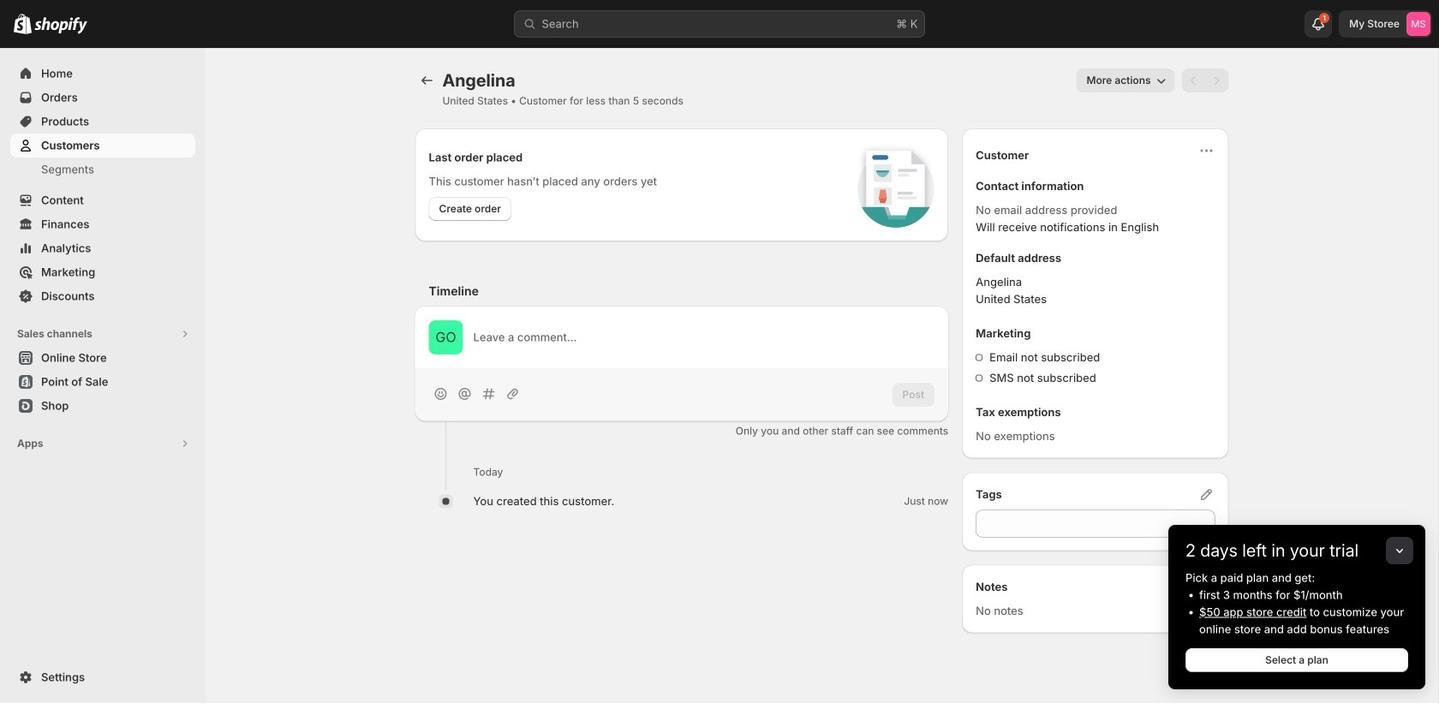 Task type: vqa. For each thing, say whether or not it's contained in the screenshot.
left Wednesday "element"
no



Task type: locate. For each thing, give the bounding box(es) containing it.
0 horizontal spatial shopify image
[[14, 13, 32, 34]]

previous image
[[1186, 72, 1203, 89]]

Leave a comment... text field
[[474, 329, 935, 346]]

None text field
[[976, 510, 1216, 538]]

avatar with initials g o image
[[429, 321, 463, 355]]

shopify image
[[14, 13, 32, 34], [34, 17, 87, 34]]



Task type: describe. For each thing, give the bounding box(es) containing it.
1 horizontal spatial shopify image
[[34, 17, 87, 34]]

next image
[[1209, 72, 1226, 89]]

my storee image
[[1407, 12, 1431, 36]]



